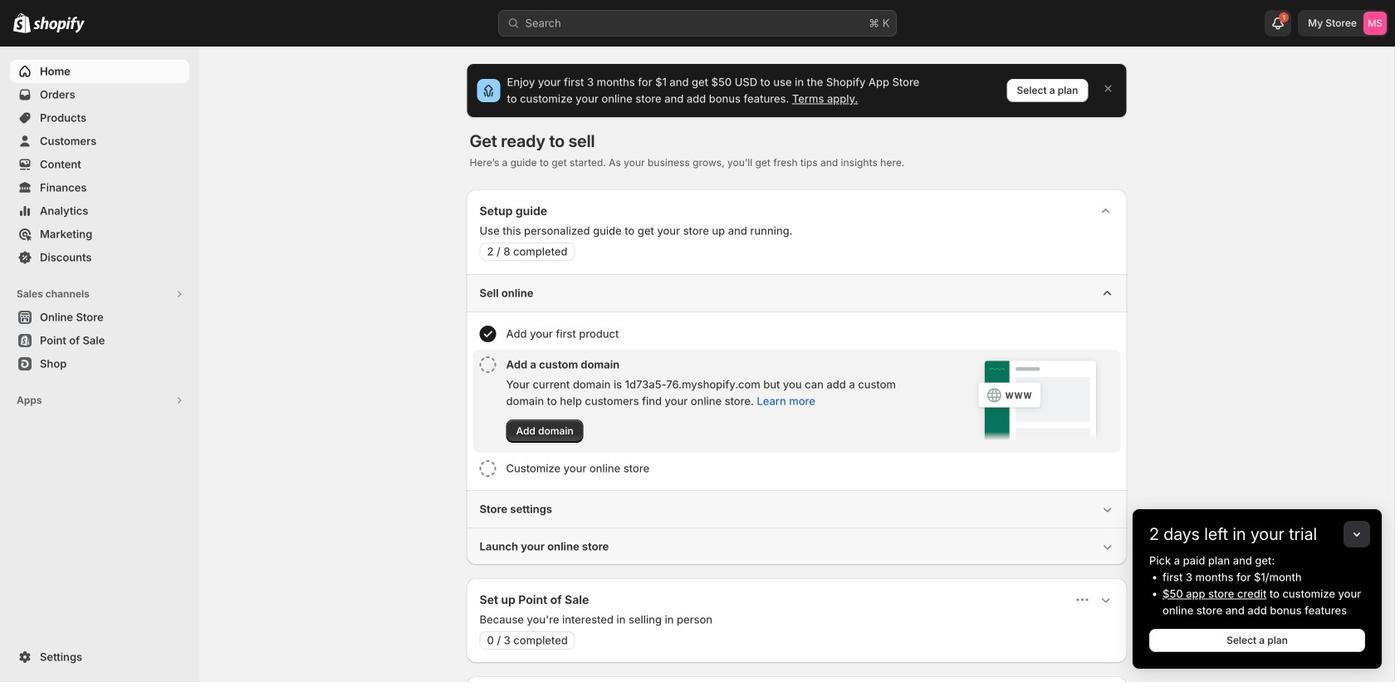 Task type: describe. For each thing, give the bounding box(es) containing it.
mark customize your online store as done image
[[480, 460, 496, 477]]

guide categories group
[[467, 274, 1128, 565]]

my storee image
[[1364, 12, 1388, 35]]

mark add your first product as not done image
[[480, 326, 496, 342]]

customize your online store group
[[473, 454, 1121, 484]]



Task type: vqa. For each thing, say whether or not it's contained in the screenshot.
Add a custom domain group
yes



Task type: locate. For each thing, give the bounding box(es) containing it.
add your first product group
[[473, 319, 1121, 349]]

shopify image
[[13, 13, 31, 33]]

shopify image
[[33, 16, 85, 33]]

mark add a custom domain as done image
[[480, 356, 496, 373]]

setup guide region
[[467, 189, 1128, 565]]

add a custom domain group
[[473, 350, 1121, 453]]

sell online group
[[467, 274, 1128, 490]]



